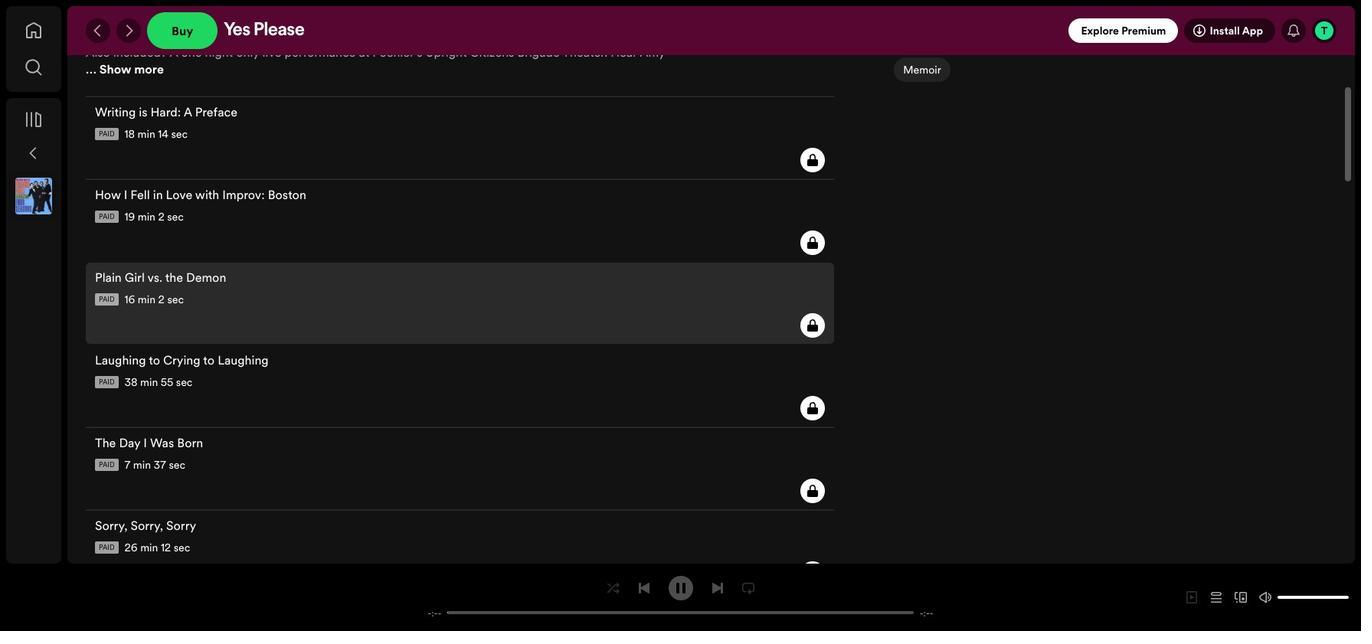 Task type: vqa. For each thing, say whether or not it's contained in the screenshot.


Task type: locate. For each thing, give the bounding box(es) containing it.
enable shuffle image
[[607, 582, 619, 594]]

sec for to
[[176, 375, 193, 390]]

0 horizontal spatial to
[[149, 352, 160, 369]]

live
[[262, 44, 281, 61]]

biography & memoir link
[[1151, 21, 1269, 51]]

a inside group
[[184, 103, 192, 120]]

2 down in
[[158, 209, 165, 224]]

paid element left 18
[[95, 128, 118, 140]]

19 min 2 sec
[[125, 209, 184, 224]]

paid for plain
[[99, 295, 115, 304]]

paid element left 26
[[95, 542, 118, 554]]

1 :- from the left
[[432, 606, 438, 619]]

3 paid from the top
[[99, 295, 115, 304]]

a
[[170, 44, 178, 61], [184, 103, 192, 120]]

4 paid element from the top
[[95, 376, 118, 388]]

2 for in
[[158, 209, 165, 224]]

paid down plain
[[99, 295, 115, 304]]

the
[[95, 434, 116, 451]]

min
[[138, 126, 155, 142], [138, 209, 155, 224], [138, 292, 156, 307], [140, 375, 158, 390], [133, 457, 151, 473], [140, 540, 158, 555]]

1 to from the left
[[149, 352, 160, 369]]

min inside laughing to crying to laughing group
[[140, 375, 158, 390]]

paid inside the day i was born 'group'
[[99, 460, 115, 470]]

to
[[149, 352, 160, 369], [203, 352, 215, 369]]

5 paid from the top
[[99, 460, 115, 470]]

paid down how
[[99, 212, 115, 221]]

sec down the love
[[167, 209, 184, 224]]

7
[[125, 457, 131, 473]]

paid element inside plain girl vs. the demon group
[[95, 293, 118, 306]]

plain girl vs. the demon
[[95, 269, 226, 286]]

paid element for sorry,
[[95, 542, 118, 554]]

-
[[428, 606, 432, 619], [438, 606, 442, 619], [920, 606, 924, 619], [930, 606, 934, 619]]

3 - from the left
[[920, 606, 924, 619]]

to up 38 min 55 sec at the left
[[149, 352, 160, 369]]

writing is hard: a preface
[[95, 103, 237, 120]]

0 horizontal spatial memoir
[[904, 62, 942, 77]]

memoir link
[[894, 57, 951, 88]]

min for fell
[[138, 209, 155, 224]]

7 min 37 sec
[[125, 457, 185, 473]]

1 horizontal spatial to
[[203, 352, 215, 369]]

26
[[125, 540, 138, 555]]

paid element for laughing
[[95, 376, 118, 388]]

min right 16 in the left top of the page
[[138, 292, 156, 307]]

paid element inside the day i was born 'group'
[[95, 459, 118, 471]]

paid left 26
[[99, 543, 115, 552]]

0 horizontal spatial laughing
[[95, 352, 146, 369]]

paid element left 38
[[95, 376, 118, 388]]

to right the crying
[[203, 352, 215, 369]]

1 vertical spatial i
[[144, 434, 147, 451]]

1 horizontal spatial biography
[[1160, 25, 1209, 41]]

demon
[[186, 269, 226, 286]]

premium
[[1122, 23, 1166, 38]]

Memoir checkbox
[[894, 57, 951, 82]]

sorry,
[[95, 517, 128, 534], [131, 517, 163, 534]]

min inside how i fell in love with improv: boston group
[[138, 209, 155, 224]]

sec right 14
[[171, 126, 188, 142]]

born
[[177, 434, 203, 451]]

with
[[195, 186, 219, 203]]

paid for the
[[99, 460, 115, 470]]

install app link
[[1185, 18, 1276, 43]]

-:--
[[428, 606, 442, 619], [920, 606, 934, 619]]

paid element inside how i fell in love with improv: boston group
[[95, 211, 118, 223]]

2 - from the left
[[438, 606, 442, 619]]

2 paid element from the top
[[95, 211, 118, 223]]

memoir inside biography & memoir checkbox
[[1221, 25, 1259, 41]]

group
[[9, 172, 58, 221]]

preface
[[195, 103, 237, 120]]

&
[[1211, 25, 1219, 41]]

disable repeat image
[[742, 582, 754, 594]]

5 paid element from the top
[[95, 459, 118, 471]]

laughing right the crying
[[218, 352, 269, 369]]

0 horizontal spatial -:--
[[428, 606, 442, 619]]

paid inside sorry, sorry, sorry "group"
[[99, 543, 115, 552]]

min inside sorry, sorry, sorry "group"
[[140, 540, 158, 555]]

1 horizontal spatial memoir
[[1221, 25, 1259, 41]]

sec right 12 at the left of page
[[174, 540, 190, 555]]

laughing up 38
[[95, 352, 146, 369]]

sec down the
[[167, 292, 184, 307]]

is
[[139, 103, 147, 120]]

sec
[[171, 126, 188, 142], [167, 209, 184, 224], [167, 292, 184, 307], [176, 375, 193, 390], [169, 457, 185, 473], [174, 540, 190, 555]]

Disable repeat checkbox
[[736, 576, 760, 600]]

top bar and user menu element
[[67, 6, 1355, 55]]

0 vertical spatial a
[[170, 44, 178, 61]]

0 horizontal spatial sorry,
[[95, 517, 128, 534]]

2 inside plain girl vs. the demon group
[[158, 292, 165, 307]]

day
[[119, 434, 140, 451]]

0 vertical spatial i
[[124, 186, 127, 203]]

sec inside how i fell in love with improv: boston group
[[167, 209, 184, 224]]

a left one
[[170, 44, 178, 61]]

1 biography from the left
[[1086, 25, 1135, 41]]

0 vertical spatial 2
[[158, 209, 165, 224]]

0 horizontal spatial biography
[[1086, 25, 1135, 41]]

paid element inside "writing is hard: a preface" group
[[95, 128, 118, 140]]

paid element left '7'
[[95, 459, 118, 471]]

i left fell
[[124, 186, 127, 203]]

i inside the day i was born 'group'
[[144, 434, 147, 451]]

paid inside how i fell in love with improv: boston group
[[99, 212, 115, 221]]

group inside main element
[[9, 172, 58, 221]]

min right 18
[[138, 126, 155, 142]]

how i fell in love with improv: boston group
[[86, 180, 835, 261]]

i right the day
[[144, 434, 147, 451]]

2 down plain girl vs. the demon
[[158, 292, 165, 307]]

laughing to crying to laughing group
[[86, 346, 835, 427]]

1 horizontal spatial i
[[144, 434, 147, 451]]

what's new image
[[1288, 25, 1300, 37]]

paid inside "writing is hard: a preface" group
[[99, 129, 115, 139]]

6 paid element from the top
[[95, 542, 118, 554]]

2 inside how i fell in love with improv: boston group
[[158, 209, 165, 224]]

3 paid element from the top
[[95, 293, 118, 306]]

:-
[[432, 606, 438, 619], [924, 606, 930, 619]]

paid element for the
[[95, 459, 118, 471]]

min inside plain girl vs. the demon group
[[138, 292, 156, 307]]

sec for in
[[167, 209, 184, 224]]

i inside how i fell in love with improv: boston group
[[124, 186, 127, 203]]

paid inside plain girl vs. the demon group
[[99, 295, 115, 304]]

16
[[125, 292, 135, 307]]

paid element inside laughing to crying to laughing group
[[95, 376, 118, 388]]

paid inside laughing to crying to laughing group
[[99, 378, 115, 387]]

a right hard:
[[184, 103, 192, 120]]

2 paid from the top
[[99, 212, 115, 221]]

2 2 from the top
[[158, 292, 165, 307]]

player controls element
[[411, 576, 951, 619]]

0 horizontal spatial a
[[170, 44, 178, 61]]

1 paid from the top
[[99, 129, 115, 139]]

paid element for writing
[[95, 128, 118, 140]]

1 paid element from the top
[[95, 128, 118, 140]]

4 paid from the top
[[99, 378, 115, 387]]

1 vertical spatial memoir
[[904, 62, 942, 77]]

biography inside checkbox
[[1160, 25, 1209, 41]]

sec right 55
[[176, 375, 193, 390]]

paid element down how
[[95, 211, 118, 223]]

go forward image
[[123, 25, 135, 37]]

min inside the day i was born 'group'
[[133, 457, 151, 473]]

biography
[[1086, 25, 1135, 41], [1160, 25, 1209, 41]]

at
[[359, 44, 369, 61]]

memoir
[[1221, 25, 1259, 41], [904, 62, 942, 77]]

sec inside "writing is hard: a preface" group
[[171, 126, 188, 142]]

0 horizontal spatial i
[[124, 186, 127, 203]]

min for i
[[133, 457, 151, 473]]

sorry, up 26 min 12 sec
[[131, 517, 163, 534]]

fell
[[131, 186, 150, 203]]

volume high image
[[1260, 591, 1272, 604]]

min right 19
[[138, 209, 155, 224]]

i
[[124, 186, 127, 203], [144, 434, 147, 451]]

0 vertical spatial memoir
[[1221, 25, 1259, 41]]

1 horizontal spatial laughing
[[218, 352, 269, 369]]

1 horizontal spatial sorry,
[[131, 517, 163, 534]]

paid left 38
[[99, 378, 115, 387]]

1 horizontal spatial -:--
[[920, 606, 934, 619]]

min right '7'
[[133, 457, 151, 473]]

Entertainment Biography checkbox
[[1006, 21, 1145, 45]]

2 laughing from the left
[[218, 352, 269, 369]]

paid for laughing
[[99, 378, 115, 387]]

2
[[158, 209, 165, 224], [158, 292, 165, 307]]

main element
[[6, 6, 61, 564]]

buy
[[172, 22, 193, 39]]

please
[[254, 21, 305, 40]]

1 vertical spatial 2
[[158, 292, 165, 307]]

1 horizontal spatial :-
[[924, 606, 930, 619]]

hard:
[[151, 103, 181, 120]]

paid left '7'
[[99, 460, 115, 470]]

entertainment
[[1015, 25, 1084, 41]]

paid element down plain
[[95, 293, 118, 306]]

1 horizontal spatial a
[[184, 103, 192, 120]]

1 2 from the top
[[158, 209, 165, 224]]

sec inside laughing to crying to laughing group
[[176, 375, 193, 390]]

amy
[[640, 44, 666, 61]]

min inside "writing is hard: a preface" group
[[138, 126, 155, 142]]

laughing
[[95, 352, 146, 369], [218, 352, 269, 369]]

sec inside plain girl vs. the demon group
[[167, 292, 184, 307]]

38
[[125, 375, 138, 390]]

sec inside the day i was born 'group'
[[169, 457, 185, 473]]

sorry, sorry, sorry group
[[86, 511, 835, 592]]

min left 12 at the left of page
[[140, 540, 158, 555]]

0 horizontal spatial :-
[[432, 606, 438, 619]]

14
[[158, 126, 169, 142]]

biography & memoir
[[1160, 25, 1259, 41]]

1 vertical spatial a
[[184, 103, 192, 120]]

4 - from the left
[[930, 606, 934, 619]]

paid
[[99, 129, 115, 139], [99, 212, 115, 221], [99, 295, 115, 304], [99, 378, 115, 387], [99, 460, 115, 470], [99, 543, 115, 552]]

sorry, up 26
[[95, 517, 128, 534]]

6 paid from the top
[[99, 543, 115, 552]]

55
[[161, 375, 173, 390]]

also included? a one night only live performance at poehler's upright citizens brigade theater. hear amy … show more
[[86, 44, 666, 77]]

min left 55
[[140, 375, 158, 390]]

paid element
[[95, 128, 118, 140], [95, 211, 118, 223], [95, 293, 118, 306], [95, 376, 118, 388], [95, 459, 118, 471], [95, 542, 118, 554]]

paid element inside sorry, sorry, sorry "group"
[[95, 542, 118, 554]]

night
[[205, 44, 233, 61]]

paid left 18
[[99, 129, 115, 139]]

2 biography from the left
[[1160, 25, 1209, 41]]

sec right 37
[[169, 457, 185, 473]]

Biography & Memoir checkbox
[[1151, 21, 1269, 45]]



Task type: describe. For each thing, give the bounding box(es) containing it.
18 min 14 sec
[[125, 126, 188, 142]]

sec for a
[[171, 126, 188, 142]]

entertainment biography
[[1015, 25, 1135, 41]]

how
[[95, 186, 121, 203]]

the day i was born
[[95, 434, 203, 451]]

also
[[86, 44, 110, 61]]

laughing to crying to laughing
[[95, 352, 269, 369]]

sorry, sorry, sorry
[[95, 517, 196, 534]]

paid element for plain
[[95, 293, 118, 306]]

memoir inside memoir checkbox
[[904, 62, 942, 77]]

min for hard:
[[138, 126, 155, 142]]

12
[[161, 540, 171, 555]]

paid element for how
[[95, 211, 118, 223]]

install app
[[1210, 23, 1263, 38]]

connect to a device image
[[1235, 591, 1247, 604]]

upright
[[426, 44, 467, 61]]

1 -:-- from the left
[[428, 606, 442, 619]]

go back image
[[92, 25, 104, 37]]

one
[[181, 44, 202, 61]]

the
[[165, 269, 183, 286]]

boston
[[268, 186, 306, 203]]

2 for the
[[158, 292, 165, 307]]

19
[[125, 209, 135, 224]]

1 laughing from the left
[[95, 352, 146, 369]]

girl
[[125, 269, 145, 286]]

show
[[99, 61, 131, 77]]

entertainment biography link
[[1006, 21, 1145, 51]]

love
[[166, 186, 192, 203]]

next image
[[711, 582, 724, 594]]

sec for was
[[169, 457, 185, 473]]

2 sorry, from the left
[[131, 517, 163, 534]]

poehler's
[[373, 44, 423, 61]]

only
[[236, 44, 259, 61]]

plain girl vs. the demon group
[[86, 263, 835, 344]]

buy button
[[147, 12, 218, 49]]

search image
[[25, 58, 43, 77]]

home image
[[25, 21, 43, 40]]

…
[[86, 61, 96, 77]]

app
[[1243, 23, 1263, 38]]

performance
[[285, 44, 356, 61]]

theater.
[[563, 44, 608, 61]]

writing
[[95, 103, 136, 120]]

18
[[125, 126, 135, 142]]

pause image
[[675, 582, 687, 594]]

in
[[153, 186, 163, 203]]

sec inside sorry, sorry, sorry "group"
[[174, 540, 190, 555]]

2 :- from the left
[[924, 606, 930, 619]]

plain
[[95, 269, 122, 286]]

min for crying
[[140, 375, 158, 390]]

yes
[[224, 21, 250, 40]]

explore premium button
[[1069, 18, 1179, 43]]

min for sorry
[[140, 540, 158, 555]]

16 min 2 sec
[[125, 292, 184, 307]]

vs.
[[147, 269, 162, 286]]

sec for the
[[167, 292, 184, 307]]

t
[[1321, 23, 1328, 38]]

was
[[150, 434, 174, 451]]

37
[[154, 457, 166, 473]]

brigade
[[517, 44, 560, 61]]

paid for how
[[99, 212, 115, 221]]

included?
[[113, 44, 167, 61]]

explore
[[1081, 23, 1119, 38]]

how i fell in love with improv: boston
[[95, 186, 306, 203]]

biography inside option
[[1086, 25, 1135, 41]]

26 min 12 sec
[[125, 540, 190, 555]]

paid for writing
[[99, 129, 115, 139]]

1 sorry, from the left
[[95, 517, 128, 534]]

a inside the 'also included? a one night only live performance at poehler's upright citizens brigade theater. hear amy … show more'
[[170, 44, 178, 61]]

2 -:-- from the left
[[920, 606, 934, 619]]

hear
[[611, 44, 637, 61]]

1 - from the left
[[428, 606, 432, 619]]

install
[[1210, 23, 1240, 38]]

crying
[[163, 352, 200, 369]]

paid for sorry,
[[99, 543, 115, 552]]

yes please
[[224, 21, 305, 40]]

the day i was born group
[[86, 428, 835, 510]]

citizens
[[470, 44, 514, 61]]

2 to from the left
[[203, 352, 215, 369]]

sorry
[[166, 517, 196, 534]]

previous image
[[638, 582, 650, 594]]

t button
[[1312, 18, 1337, 43]]

writing is hard: a preface group
[[86, 97, 835, 179]]

more
[[134, 61, 164, 77]]

improv:
[[222, 186, 265, 203]]

explore premium
[[1081, 23, 1166, 38]]

min for vs.
[[138, 292, 156, 307]]

38 min 55 sec
[[125, 375, 193, 390]]



